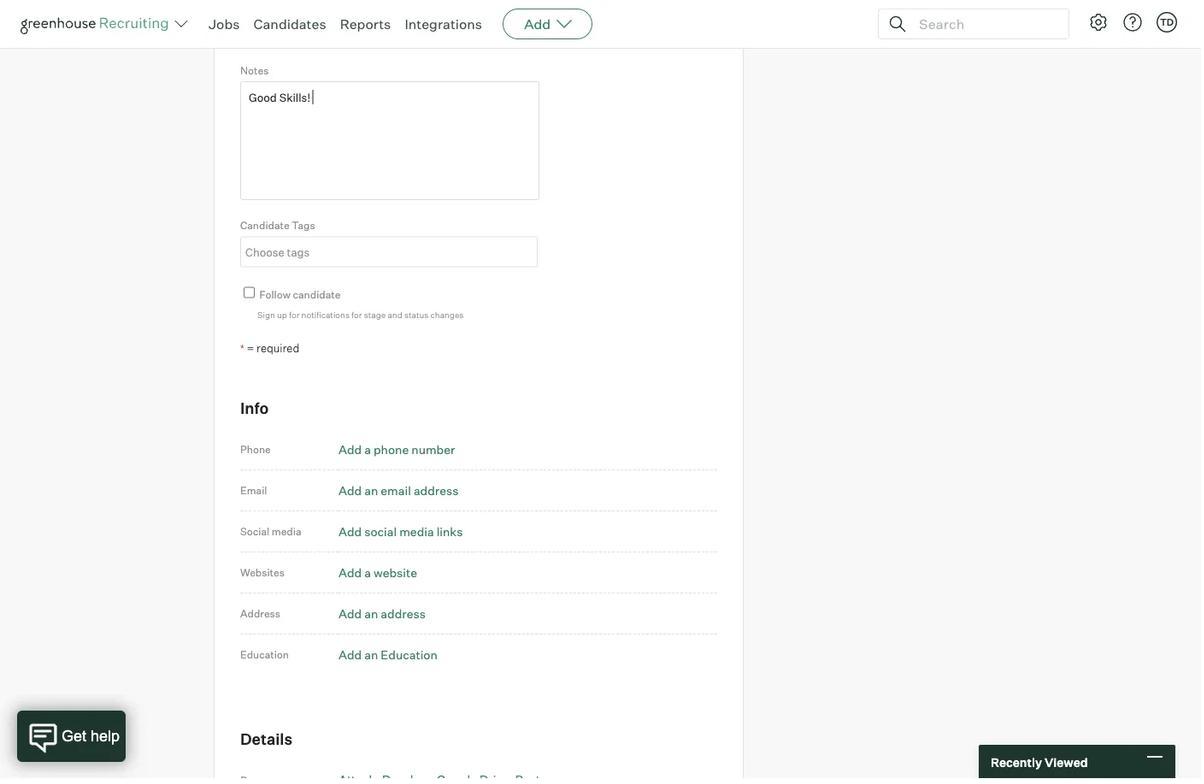 Task type: locate. For each thing, give the bounding box(es) containing it.
for left stage
[[352, 309, 362, 320]]

phone
[[240, 443, 271, 456]]

integrations
[[405, 15, 483, 33]]

=
[[247, 341, 254, 355]]

0 vertical spatial address
[[414, 483, 459, 498]]

1 an from the top
[[365, 483, 378, 498]]

timezone
[[240, 6, 288, 19]]

2 vertical spatial an
[[365, 647, 378, 662]]

reports link
[[340, 15, 391, 33]]

details
[[240, 729, 293, 748]]

add social media links link
[[339, 524, 463, 539]]

add a website link
[[339, 565, 417, 580]]

good skills! ­
[[249, 90, 311, 103]]

add for add a website
[[339, 565, 362, 580]]

social
[[240, 525, 270, 538]]

skills!
[[279, 90, 308, 103]]

­
[[311, 90, 311, 103]]

add an email address link
[[339, 483, 459, 498]]

07:00)
[[280, 30, 313, 43]]

add an address link
[[339, 606, 426, 621]]

candidate tags
[[240, 219, 315, 232]]

media left links
[[400, 524, 434, 539]]

1 horizontal spatial education
[[381, 647, 438, 662]]

add an education link
[[339, 647, 438, 662]]

an down add an address link
[[365, 647, 378, 662]]

status
[[404, 309, 429, 320]]

education down address
[[240, 648, 289, 661]]

*
[[240, 342, 244, 355]]

address
[[414, 483, 459, 498], [381, 606, 426, 621]]

a for phone
[[365, 442, 371, 457]]

media
[[400, 524, 434, 539], [272, 525, 302, 538]]

media right social on the left
[[272, 525, 302, 538]]

recently
[[991, 755, 1043, 770]]

social media
[[240, 525, 302, 538]]

2 for from the left
[[352, 309, 362, 320]]

sign
[[257, 309, 275, 320]]

1 horizontal spatial for
[[352, 309, 362, 320]]

(us
[[376, 30, 395, 43]]

an
[[365, 483, 378, 498], [365, 606, 378, 621], [365, 647, 378, 662]]

configure image
[[1089, 12, 1109, 33]]

1 vertical spatial a
[[365, 565, 371, 580]]

2 a from the top
[[365, 565, 371, 580]]

None text field
[[241, 238, 533, 265]]

an down add a website link
[[365, 606, 378, 621]]

* = required
[[240, 341, 300, 355]]

1 a from the top
[[365, 442, 371, 457]]

1 vertical spatial an
[[365, 606, 378, 621]]

a
[[365, 442, 371, 457], [365, 565, 371, 580]]

a left phone
[[365, 442, 371, 457]]

2 an from the top
[[365, 606, 378, 621]]

td
[[1161, 16, 1174, 28]]

td button
[[1157, 12, 1178, 33]]

canada)
[[407, 30, 447, 43]]

0 vertical spatial a
[[365, 442, 371, 457]]

tags
[[292, 219, 315, 232]]

td button
[[1154, 9, 1181, 36]]

education
[[381, 647, 438, 662], [240, 648, 289, 661]]

viewed
[[1045, 755, 1088, 770]]

phone
[[374, 442, 409, 457]]

education down add an address link
[[381, 647, 438, 662]]

number
[[412, 442, 455, 457]]

candidates link
[[254, 15, 326, 33]]

add
[[524, 15, 551, 33], [339, 442, 362, 457], [339, 483, 362, 498], [339, 524, 362, 539], [339, 565, 362, 580], [339, 606, 362, 621], [339, 647, 362, 662]]

for
[[289, 309, 300, 320], [352, 309, 362, 320]]

greenhouse recruiting image
[[21, 14, 174, 34]]

follow
[[260, 288, 291, 301]]

address right email
[[414, 483, 459, 498]]

pacific
[[315, 30, 347, 43]]

email
[[240, 484, 267, 497]]

address down website
[[381, 606, 426, 621]]

add for add an address
[[339, 606, 362, 621]]

Notes text field
[[240, 81, 540, 200]]

an for email
[[365, 483, 378, 498]]

follow candidate
[[260, 288, 341, 301]]

a left website
[[365, 565, 371, 580]]

0 vertical spatial an
[[365, 483, 378, 498]]

up
[[277, 309, 287, 320]]

for right up
[[289, 309, 300, 320]]

3 an from the top
[[365, 647, 378, 662]]

an left email
[[365, 483, 378, 498]]

websites
[[240, 566, 285, 579]]

add an address
[[339, 606, 426, 621]]

add for add an email address
[[339, 483, 362, 498]]

0 horizontal spatial for
[[289, 309, 300, 320]]

add social media links
[[339, 524, 463, 539]]

add inside add popup button
[[524, 15, 551, 33]]

and
[[388, 309, 403, 320]]



Task type: describe. For each thing, give the bounding box(es) containing it.
0 horizontal spatial education
[[240, 648, 289, 661]]

add for add social media links
[[339, 524, 362, 539]]

add for add an education
[[339, 647, 362, 662]]

jobs
[[209, 15, 240, 33]]

sign up for notifications for stage and status changes
[[257, 309, 464, 320]]

1 for from the left
[[289, 309, 300, 320]]

candidates
[[254, 15, 326, 33]]

notifications
[[302, 309, 350, 320]]

website
[[374, 565, 417, 580]]

info
[[240, 398, 269, 418]]

add for add
[[524, 15, 551, 33]]

links
[[437, 524, 463, 539]]

(gmt-07:00) pacific time (us & canada) link
[[240, 23, 537, 48]]

add for add a phone number
[[339, 442, 362, 457]]

(gmt-07:00) pacific time (us & canada)
[[248, 30, 447, 43]]

an for address
[[365, 606, 378, 621]]

add an email address
[[339, 483, 459, 498]]

stage
[[364, 309, 386, 320]]

reports
[[340, 15, 391, 33]]

(gmt-
[[248, 30, 280, 43]]

add button
[[503, 9, 593, 39]]

integrations link
[[405, 15, 483, 33]]

a for website
[[365, 565, 371, 580]]

changes
[[431, 309, 464, 320]]

1 vertical spatial address
[[381, 606, 426, 621]]

good
[[249, 90, 276, 103]]

add a phone number link
[[339, 442, 455, 457]]

social
[[365, 524, 397, 539]]

address
[[240, 607, 281, 620]]

add a phone number
[[339, 442, 455, 457]]

jobs link
[[209, 15, 240, 33]]

add a website
[[339, 565, 417, 580]]

recently viewed
[[991, 755, 1088, 770]]

add an education
[[339, 647, 438, 662]]

&
[[397, 30, 404, 43]]

1 horizontal spatial media
[[400, 524, 434, 539]]

required
[[257, 341, 300, 355]]

notes
[[240, 64, 269, 76]]

email
[[381, 483, 411, 498]]

an for education
[[365, 647, 378, 662]]

candidate
[[240, 219, 290, 232]]

candidate
[[293, 288, 341, 301]]

time
[[349, 30, 374, 43]]

0 horizontal spatial media
[[272, 525, 302, 538]]

Search text field
[[915, 12, 1054, 36]]

Follow candidate checkbox
[[244, 287, 255, 298]]



Task type: vqa. For each thing, say whether or not it's contained in the screenshot.


